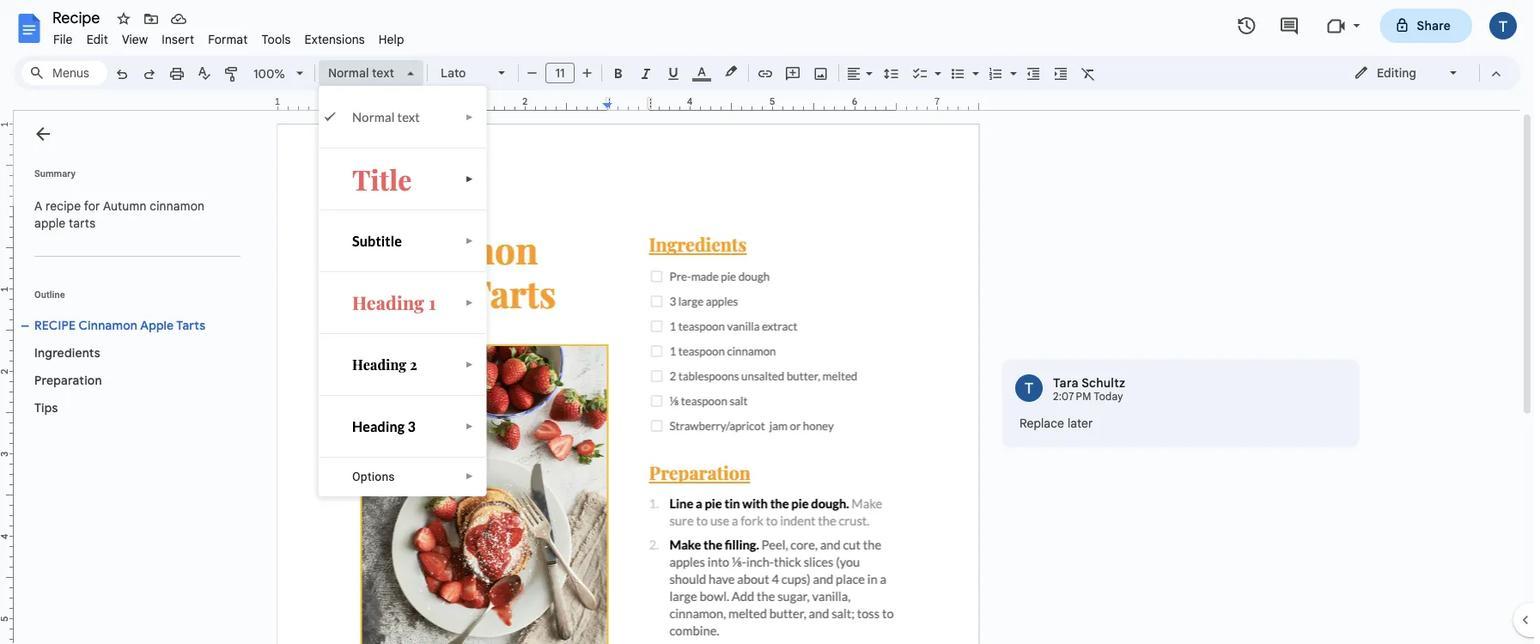 Task type: vqa. For each thing, say whether or not it's contained in the screenshot.
2:07 PM
yes



Task type: locate. For each thing, give the bounding box(es) containing it.
for
[[84, 198, 100, 214]]

title
[[352, 161, 412, 197]]

Star checkbox
[[112, 7, 136, 31]]

file
[[53, 32, 73, 47]]

insert menu item
[[155, 29, 201, 49]]

right margin image
[[892, 97, 979, 110]]

tips
[[34, 400, 58, 415]]

2:07 pm
[[1053, 391, 1092, 403]]

6 ► from the top
[[465, 421, 474, 431]]

view
[[122, 32, 148, 47]]

recipe
[[34, 318, 76, 333]]

1 heading from the top
[[352, 290, 425, 315]]

normal text down extensions menu item
[[328, 65, 394, 80]]

normal text inside option
[[328, 65, 394, 80]]

Menus field
[[21, 61, 107, 85]]

tools menu item
[[255, 29, 298, 49]]

normal inside the title list box
[[352, 110, 395, 125]]

4 ► from the top
[[465, 298, 474, 308]]

normal inside styles list. normal text selected. option
[[328, 65, 369, 80]]

font list. lato selected. option
[[441, 61, 488, 85]]

5 ► from the top
[[465, 360, 474, 369]]

text
[[372, 65, 394, 80], [398, 110, 420, 125]]

heading left the 3
[[352, 418, 405, 435]]

Zoom text field
[[249, 62, 290, 86]]

normal
[[328, 65, 369, 80], [352, 110, 395, 125]]

heading 3
[[352, 418, 416, 435]]

recipe cinnamon apple tarts
[[34, 318, 206, 333]]

share button
[[1380, 9, 1473, 43]]

2 heading from the top
[[352, 355, 407, 374]]

menu bar containing file
[[46, 22, 411, 51]]

► for heading 1
[[465, 298, 474, 308]]

view menu item
[[115, 29, 155, 49]]

1 horizontal spatial text
[[398, 110, 420, 125]]

list containing tara schultz
[[1002, 359, 1360, 448]]

► for title
[[465, 174, 474, 184]]

Rename text field
[[46, 7, 110, 27]]

1 vertical spatial text
[[398, 110, 420, 125]]

► for subtitle
[[465, 236, 474, 246]]

1
[[275, 96, 280, 107], [429, 290, 436, 315]]

3 ► from the top
[[465, 236, 474, 246]]

normal text
[[328, 65, 394, 80], [352, 110, 420, 125]]

normal text down styles list. normal text selected. option
[[352, 110, 420, 125]]

o ptions
[[352, 470, 395, 484]]

recipe
[[46, 198, 81, 214]]

tara schultz image
[[1016, 375, 1043, 402]]

tarts
[[69, 216, 96, 231]]

►
[[465, 112, 474, 122], [465, 174, 474, 184], [465, 236, 474, 246], [465, 298, 474, 308], [465, 360, 474, 369], [465, 421, 474, 431], [465, 472, 474, 482]]

apple
[[140, 318, 174, 333]]

1 vertical spatial heading
[[352, 355, 407, 374]]

cinnamon
[[150, 198, 205, 214]]

replace later
[[1020, 416, 1093, 431]]

► for heading 3
[[465, 421, 474, 431]]

menu bar
[[46, 22, 411, 51]]

text up title
[[398, 110, 420, 125]]

0 vertical spatial normal
[[328, 65, 369, 80]]

0 horizontal spatial 1
[[275, 96, 280, 107]]

list
[[1002, 359, 1360, 448]]

document outline element
[[14, 111, 247, 644]]

summary heading
[[34, 167, 76, 180]]

0 horizontal spatial text
[[372, 65, 394, 80]]

heading left 2
[[352, 355, 407, 374]]

3 heading from the top
[[352, 418, 405, 435]]

2 vertical spatial heading
[[352, 418, 405, 435]]

0 vertical spatial normal text
[[328, 65, 394, 80]]

edit
[[86, 32, 108, 47]]

heading for heading 2
[[352, 355, 407, 374]]

heading
[[352, 290, 425, 315], [352, 355, 407, 374], [352, 418, 405, 435]]

preparation
[[34, 373, 102, 388]]

0 vertical spatial text
[[372, 65, 394, 80]]

later
[[1068, 416, 1093, 431]]

cinnamon
[[79, 318, 138, 333]]

3
[[408, 418, 416, 435]]

1 vertical spatial normal text
[[352, 110, 420, 125]]

insert image image
[[812, 61, 831, 85]]

left margin image
[[278, 97, 365, 110]]

1 vertical spatial normal
[[352, 110, 395, 125]]

styles list. normal text selected. option
[[328, 61, 397, 85]]

extensions menu item
[[298, 29, 372, 49]]

summary element
[[26, 189, 241, 241]]

edit menu item
[[80, 29, 115, 49]]

1 vertical spatial 1
[[429, 290, 436, 315]]

text down help menu item
[[372, 65, 394, 80]]

normal down styles list. normal text selected. option
[[352, 110, 395, 125]]

file menu item
[[46, 29, 80, 49]]

share
[[1417, 18, 1451, 33]]

mode and view toolbar
[[1341, 56, 1511, 90]]

0 vertical spatial heading
[[352, 290, 425, 315]]

heading up heading 2
[[352, 290, 425, 315]]

7 ► from the top
[[465, 472, 474, 482]]

normal down the extensions on the left top of page
[[328, 65, 369, 80]]

editing
[[1377, 65, 1417, 80]]

1 ► from the top
[[465, 112, 474, 122]]

menu bar banner
[[0, 0, 1535, 644]]

2 ► from the top
[[465, 174, 474, 184]]

outline heading
[[14, 288, 247, 312]]

help menu item
[[372, 29, 411, 49]]

title list box
[[319, 86, 487, 497]]

1 horizontal spatial 1
[[429, 290, 436, 315]]



Task type: describe. For each thing, give the bounding box(es) containing it.
title application
[[0, 0, 1535, 644]]

schultz
[[1082, 376, 1126, 391]]

insert
[[162, 32, 194, 47]]

menu bar inside menu bar banner
[[46, 22, 411, 51]]

outline
[[34, 289, 65, 300]]

editing button
[[1342, 60, 1472, 86]]

text inside the title list box
[[398, 110, 420, 125]]

summary
[[34, 168, 76, 179]]

0 vertical spatial 1
[[275, 96, 280, 107]]

help
[[379, 32, 404, 47]]

ptions
[[361, 470, 395, 484]]

format menu item
[[201, 29, 255, 49]]

o
[[352, 470, 361, 484]]

text inside option
[[372, 65, 394, 80]]

Zoom field
[[247, 61, 311, 87]]

extensions
[[305, 32, 365, 47]]

a recipe for autumn cinnamon apple tarts
[[34, 198, 208, 231]]

► for heading 2
[[465, 360, 474, 369]]

tara
[[1053, 376, 1079, 391]]

lato
[[441, 65, 466, 80]]

line & paragraph spacing image
[[882, 61, 902, 85]]

replace
[[1020, 416, 1065, 431]]

heading 1
[[352, 290, 436, 315]]

today
[[1094, 391, 1124, 403]]

tarts
[[176, 318, 206, 333]]

format
[[208, 32, 248, 47]]

ingredients
[[34, 345, 100, 360]]

subtitle
[[352, 232, 402, 249]]

main toolbar
[[107, 0, 1102, 356]]

heading for heading 3
[[352, 418, 405, 435]]

1 inside the title list box
[[429, 290, 436, 315]]

options o element
[[352, 470, 400, 484]]

text color image
[[693, 61, 711, 82]]

a
[[34, 198, 42, 214]]

Font size field
[[546, 63, 582, 84]]

top margin image
[[0, 125, 13, 211]]

normal text inside the title list box
[[352, 110, 420, 125]]

tools
[[262, 32, 291, 47]]

2
[[410, 355, 417, 374]]

apple
[[34, 216, 66, 231]]

tara schultz 2:07 pm today
[[1053, 376, 1126, 403]]

heading for heading 1
[[352, 290, 425, 315]]

heading 2
[[352, 355, 417, 374]]

list inside title application
[[1002, 359, 1360, 448]]

autumn
[[103, 198, 147, 214]]

highlight color image
[[722, 61, 741, 82]]

Font size text field
[[547, 63, 574, 83]]



